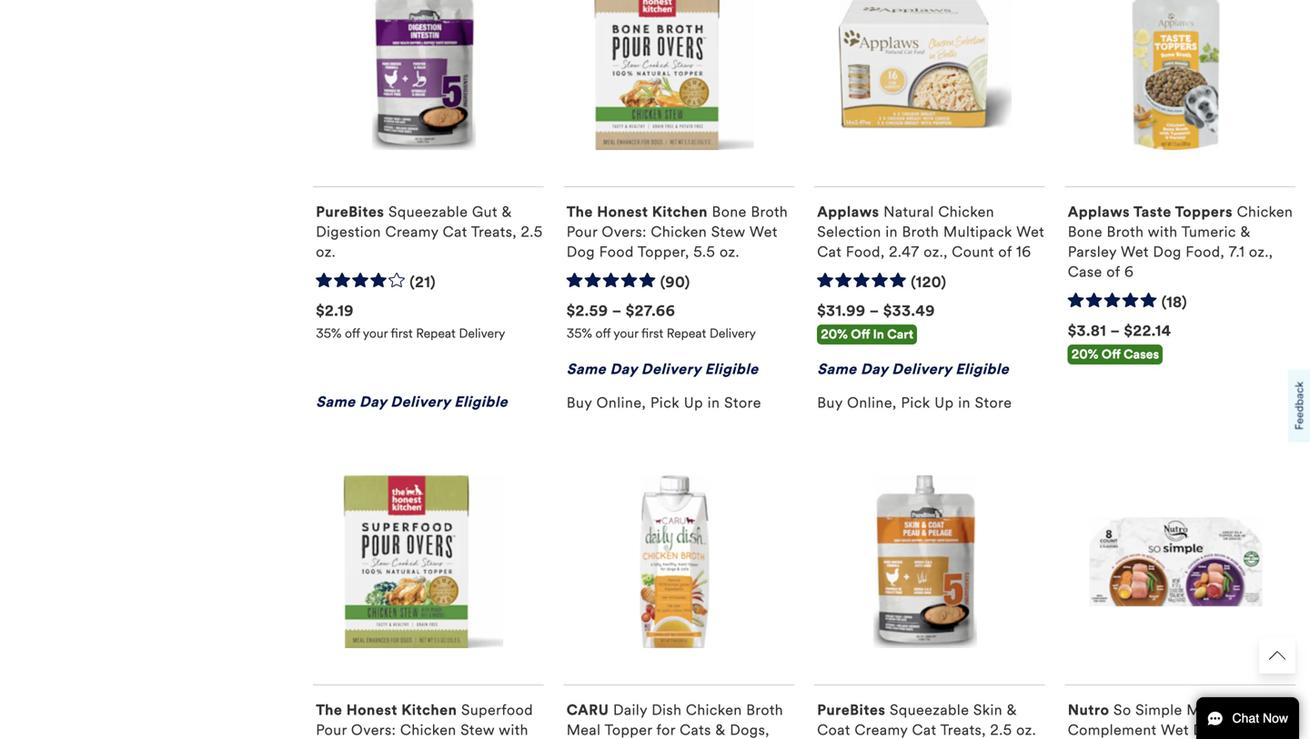 Task type: locate. For each thing, give the bounding box(es) containing it.
scroll to top image
[[1270, 648, 1286, 664]]



Task type: describe. For each thing, give the bounding box(es) containing it.
styled arrow button link
[[1260, 638, 1296, 674]]



Task type: vqa. For each thing, say whether or not it's contained in the screenshot.
"Styled arrow button" link
yes



